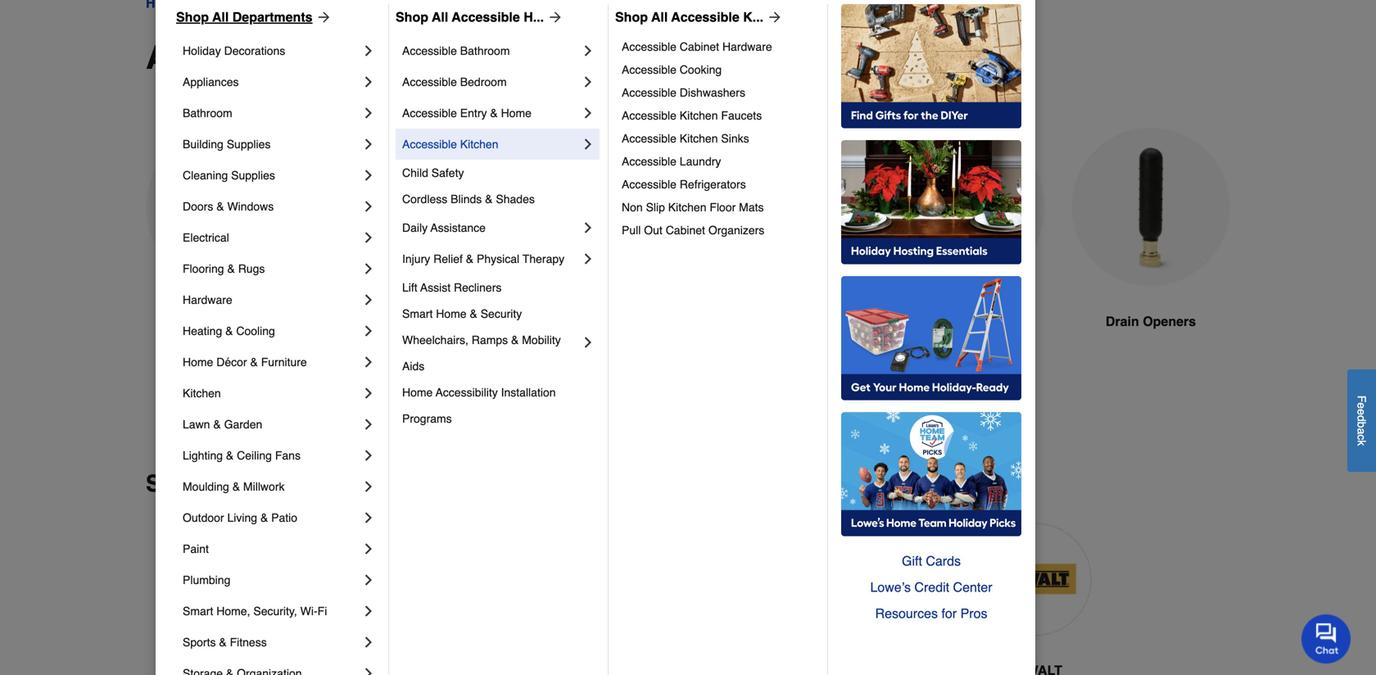 Task type: locate. For each thing, give the bounding box(es) containing it.
lowe's credit center link
[[842, 575, 1022, 601]]

mats
[[739, 201, 764, 214]]

drain cleaners & chemicals
[[543, 314, 649, 349]]

home inside home accessibility installation programs
[[402, 386, 433, 399]]

e up b
[[1356, 409, 1369, 415]]

chevron right image for bathroom
[[361, 105, 377, 121]]

chevron right image for smart home, security, wi-fi
[[361, 603, 377, 620]]

0 horizontal spatial bathroom
[[183, 107, 233, 120]]

outdoor living & patio link
[[183, 502, 361, 534]]

supplies inside building supplies link
[[227, 138, 271, 151]]

0 vertical spatial cabinet
[[680, 40, 720, 53]]

accessible for accessible dishwashers
[[622, 86, 677, 99]]

entry
[[460, 107, 487, 120]]

3 all from the left
[[652, 9, 668, 25]]

drain inside drain cleaners & chemicals
[[543, 314, 577, 329]]

accessible up accessible kitchen
[[402, 107, 457, 120]]

daily assistance link
[[402, 212, 580, 243]]

1 vertical spatial smart
[[183, 605, 213, 618]]

chevron right image for plumbing
[[361, 572, 377, 588]]

drain for drain openers
[[1106, 314, 1140, 329]]

1 horizontal spatial augers
[[416, 314, 461, 329]]

1 arrow right image from the left
[[313, 9, 332, 25]]

plumbing
[[183, 574, 231, 587]]

lift
[[402, 281, 418, 294]]

hardware inside the hardware link
[[183, 293, 233, 307]]

2 all from the left
[[432, 9, 449, 25]]

chevron right image for home décor & furniture
[[361, 354, 377, 370]]

kitchen down entry
[[460, 138, 499, 151]]

accessible up accessible laundry on the top of page
[[622, 132, 677, 145]]

a cobra rubber bladder with brass fitting. image
[[1072, 128, 1231, 287]]

fi
[[318, 605, 327, 618]]

laundry
[[680, 155, 722, 168]]

accessible laundry link
[[622, 150, 816, 173]]

decorations
[[224, 44, 285, 57]]

ceiling
[[237, 449, 272, 462]]

bathroom
[[460, 44, 510, 57], [183, 107, 233, 120]]

accessible up accessible dishwashers
[[622, 63, 677, 76]]

3 shop from the left
[[615, 9, 648, 25]]

home décor & furniture link
[[183, 347, 361, 378]]

1 e from the top
[[1356, 402, 1369, 409]]

& down shop all accessible h...
[[426, 39, 450, 76]]

accessible kitchen faucets link
[[622, 104, 816, 127]]

arrow right image up accessible cabinet hardware link on the top
[[764, 9, 784, 25]]

machine augers
[[360, 314, 461, 329]]

chevron right image for paint
[[361, 541, 377, 557]]

drain for drain cleaners & chemicals
[[543, 314, 577, 329]]

shop up holiday
[[176, 9, 209, 25]]

shop
[[146, 471, 203, 497]]

lowe's
[[871, 580, 911, 595]]

1 horizontal spatial bathroom
[[460, 44, 510, 57]]

shop inside 'link'
[[176, 9, 209, 25]]

arrow right image
[[313, 9, 332, 25], [544, 9, 564, 25], [764, 9, 784, 25]]

2 augers from the left
[[416, 314, 461, 329]]

accessible kitchen sinks link
[[622, 127, 816, 150]]

kitchen up "accessible kitchen sinks"
[[680, 109, 718, 122]]

out
[[644, 224, 663, 237]]

all up accessible bathroom
[[432, 9, 449, 25]]

supplies for building supplies
[[227, 138, 271, 151]]

pull out cabinet organizers link
[[622, 219, 816, 242]]

& inside drain cleaners & chemicals
[[639, 314, 649, 329]]

0 horizontal spatial smart
[[183, 605, 213, 618]]

moulding & millwork link
[[183, 471, 361, 502]]

kitchen down accessible refrigerators
[[669, 201, 707, 214]]

cleaning supplies link
[[183, 160, 361, 191]]

accessible down accessible dishwashers
[[622, 109, 677, 122]]

1 all from the left
[[212, 9, 229, 25]]

cleaners
[[580, 314, 636, 329]]

holiday decorations
[[183, 44, 285, 57]]

accessible up child safety
[[402, 138, 457, 151]]

accessible refrigerators
[[622, 178, 746, 191]]

accessible dishwashers link
[[622, 81, 816, 104]]

décor
[[217, 356, 247, 369]]

accessible up accessible bedroom
[[402, 44, 457, 57]]

shop all departments
[[176, 9, 313, 25]]

mobility
[[522, 334, 561, 347]]

accessible cabinet hardware
[[622, 40, 773, 53]]

cabinet
[[680, 40, 720, 53], [666, 224, 706, 237]]

0 vertical spatial bathroom
[[460, 44, 510, 57]]

& down recliners
[[470, 307, 478, 320]]

3 arrow right image from the left
[[764, 9, 784, 25]]

2 horizontal spatial arrow right image
[[764, 9, 784, 25]]

& left the millwork in the left of the page
[[233, 480, 240, 493]]

chevron right image
[[580, 105, 597, 121], [361, 136, 377, 152], [580, 136, 597, 152], [580, 220, 597, 236], [361, 229, 377, 246], [580, 251, 597, 267], [361, 292, 377, 308], [361, 447, 377, 464], [361, 541, 377, 557], [361, 572, 377, 588], [361, 603, 377, 620]]

chevron right image for hardware
[[361, 292, 377, 308]]

& left ceiling
[[226, 449, 234, 462]]

furniture
[[261, 356, 307, 369]]

1 horizontal spatial shop
[[396, 9, 429, 25]]

1 horizontal spatial openers
[[1143, 314, 1197, 329]]

cleaning supplies
[[183, 169, 275, 182]]

accessible for accessible laundry
[[622, 155, 677, 168]]

accessible up accessible refrigerators
[[622, 155, 677, 168]]

dishwashers
[[680, 86, 746, 99]]

living
[[227, 511, 257, 525]]

refrigerators
[[680, 178, 746, 191]]

all inside 'link'
[[212, 9, 229, 25]]

1 horizontal spatial hardware
[[723, 40, 773, 53]]

drain cleaners & chemicals link
[[516, 128, 675, 391]]

pull out cabinet organizers
[[622, 224, 765, 237]]

arrow right image up accessible bathroom link
[[544, 9, 564, 25]]

hardware inside accessible cabinet hardware link
[[723, 40, 773, 53]]

0 horizontal spatial openers
[[552, 39, 685, 76]]

supplies up windows
[[231, 169, 275, 182]]

0 horizontal spatial augers
[[221, 314, 266, 329]]

0 horizontal spatial hardware
[[183, 293, 233, 307]]

bathroom down appliances
[[183, 107, 233, 120]]

1 vertical spatial supplies
[[231, 169, 275, 182]]

shop all accessible k...
[[615, 9, 764, 25]]

accessible up accessible cabinet hardware
[[672, 9, 740, 25]]

all up holiday decorations
[[212, 9, 229, 25]]

heating & cooling
[[183, 325, 275, 338]]

accessible down accessible cooking
[[622, 86, 677, 99]]

1 horizontal spatial all
[[432, 9, 449, 25]]

& right blinds
[[485, 193, 493, 206]]

a black rubber plunger. image
[[702, 128, 861, 287]]

supplies inside cleaning supplies link
[[231, 169, 275, 182]]

accessible for accessible cabinet hardware
[[622, 40, 677, 53]]

lighting & ceiling fans link
[[183, 440, 361, 471]]

0 horizontal spatial all
[[212, 9, 229, 25]]

& inside wheelchairs, ramps & mobility aids
[[511, 334, 519, 347]]

b
[[1356, 422, 1369, 428]]

smart for smart home, security, wi-fi
[[183, 605, 213, 618]]

& right cleaners
[[639, 314, 649, 329]]

shop up augers, plungers & drain openers
[[396, 9, 429, 25]]

accessible for accessible bathroom
[[402, 44, 457, 57]]

arrow right image inside shop all accessible k... link
[[764, 9, 784, 25]]

accessible entry & home
[[402, 107, 532, 120]]

home,
[[217, 605, 250, 618]]

kitchen up 'laundry'
[[680, 132, 718, 145]]

accessible cooking link
[[622, 58, 816, 81]]

augers for hand augers
[[221, 314, 266, 329]]

sports & fitness
[[183, 636, 267, 649]]

1 vertical spatial bathroom
[[183, 107, 233, 120]]

lighting & ceiling fans
[[183, 449, 301, 462]]

doors & windows link
[[183, 191, 361, 222]]

for
[[942, 606, 957, 621]]

k...
[[744, 9, 764, 25]]

home down lift assist recliners
[[436, 307, 467, 320]]

cobra logo. image
[[563, 523, 675, 636]]

holiday hosting essentials. image
[[842, 140, 1022, 265]]

assist
[[421, 281, 451, 294]]

chevron right image for accessible entry & home
[[580, 105, 597, 121]]

accessible kitchen sinks
[[622, 132, 750, 145]]

2 horizontal spatial shop
[[615, 9, 648, 25]]

heating
[[183, 325, 222, 338]]

0 vertical spatial smart
[[402, 307, 433, 320]]

f e e d b a c k button
[[1348, 369, 1377, 472]]

kitchen for accessible kitchen
[[460, 138, 499, 151]]

smart up sports
[[183, 605, 213, 618]]

1 vertical spatial openers
[[1143, 314, 1197, 329]]

c
[[1356, 434, 1369, 440]]

0 vertical spatial hardware
[[723, 40, 773, 53]]

windows
[[227, 200, 274, 213]]

bathroom link
[[183, 98, 361, 129]]

home
[[501, 107, 532, 120], [436, 307, 467, 320], [183, 356, 213, 369], [402, 386, 433, 399]]

arrow right image inside shop all departments 'link'
[[313, 9, 332, 25]]

lowe's home team holiday picks. image
[[842, 412, 1022, 537]]

& right sports
[[219, 636, 227, 649]]

augers for machine augers
[[416, 314, 461, 329]]

blinds
[[451, 193, 482, 206]]

chevron right image for accessible bathroom
[[580, 43, 597, 59]]

1 vertical spatial cabinet
[[666, 224, 706, 237]]

home down 'aids'
[[402, 386, 433, 399]]

resources for pros link
[[842, 601, 1022, 627]]

cabinet up the 'cooking'
[[680, 40, 720, 53]]

accessible for accessible entry & home
[[402, 107, 457, 120]]

chevron right image for flooring & rugs
[[361, 261, 377, 277]]

arrow right image for shop all departments
[[313, 9, 332, 25]]

shop by brand
[[146, 471, 309, 497]]

0 vertical spatial openers
[[552, 39, 685, 76]]

accessible kitchen
[[402, 138, 499, 151]]

arrow right image for shop all accessible h...
[[544, 9, 564, 25]]

arrow right image up plungers
[[313, 9, 332, 25]]

1 horizontal spatial smart
[[402, 307, 433, 320]]

1 augers from the left
[[221, 314, 266, 329]]

appliances link
[[183, 66, 361, 98]]

chevron right image for outdoor living & patio
[[361, 510, 377, 526]]

& left patio
[[261, 511, 268, 525]]

accessible down accessible bathroom
[[402, 75, 457, 89]]

cooling
[[236, 325, 275, 338]]

e up d
[[1356, 402, 1369, 409]]

all up accessible cabinet hardware
[[652, 9, 668, 25]]

2 shop from the left
[[396, 9, 429, 25]]

chevron right image for accessible bedroom
[[580, 74, 597, 90]]

kitchen for accessible kitchen faucets
[[680, 109, 718, 122]]

chevron right image
[[361, 43, 377, 59], [580, 43, 597, 59], [361, 74, 377, 90], [580, 74, 597, 90], [361, 105, 377, 121], [361, 167, 377, 184], [361, 198, 377, 215], [361, 261, 377, 277], [361, 323, 377, 339], [580, 334, 597, 351], [361, 354, 377, 370], [361, 385, 377, 402], [361, 416, 377, 433], [361, 479, 377, 495], [361, 510, 377, 526], [361, 634, 377, 651], [361, 665, 377, 675]]

relief
[[434, 252, 463, 266]]

1 horizontal spatial arrow right image
[[544, 9, 564, 25]]

kitchen
[[680, 109, 718, 122], [680, 132, 718, 145], [460, 138, 499, 151], [669, 201, 707, 214], [183, 387, 221, 400]]

0 horizontal spatial shop
[[176, 9, 209, 25]]

accessible bedroom link
[[402, 66, 580, 98]]

gift
[[902, 554, 923, 569]]

arrow right image inside shop all accessible h... link
[[544, 9, 564, 25]]

shop up accessible cooking
[[615, 9, 648, 25]]

accessible up accessible cooking
[[622, 40, 677, 53]]

hardware down k...
[[723, 40, 773, 53]]

supplies up cleaning supplies
[[227, 138, 271, 151]]

1 shop from the left
[[176, 9, 209, 25]]

0 vertical spatial supplies
[[227, 138, 271, 151]]

kitchen for accessible kitchen sinks
[[680, 132, 718, 145]]

shop for shop all accessible k...
[[615, 9, 648, 25]]

cabinet down non slip kitchen floor mats
[[666, 224, 706, 237]]

smart down lift
[[402, 307, 433, 320]]

chevron right image for moulding & millwork
[[361, 479, 377, 495]]

heating & cooling link
[[183, 316, 361, 347]]

safety
[[432, 166, 464, 179]]

& right ramps
[[511, 334, 519, 347]]

& right 'lawn'
[[213, 418, 221, 431]]

&
[[426, 39, 450, 76], [490, 107, 498, 120], [485, 193, 493, 206], [217, 200, 224, 213], [466, 252, 474, 266], [227, 262, 235, 275], [470, 307, 478, 320], [639, 314, 649, 329], [225, 325, 233, 338], [511, 334, 519, 347], [250, 356, 258, 369], [213, 418, 221, 431], [226, 449, 234, 462], [233, 480, 240, 493], [261, 511, 268, 525], [219, 636, 227, 649]]

non
[[622, 201, 643, 214]]

installation
[[501, 386, 556, 399]]

outdoor
[[183, 511, 224, 525]]

accessible up slip
[[622, 178, 677, 191]]

drain snakes
[[925, 314, 1008, 329]]

departments
[[233, 9, 313, 25]]

slip
[[646, 201, 665, 214]]

cabinet inside pull out cabinet organizers link
[[666, 224, 706, 237]]

bathroom up bedroom
[[460, 44, 510, 57]]

1 vertical spatial hardware
[[183, 293, 233, 307]]

chevron right image for heating & cooling
[[361, 323, 377, 339]]

child safety
[[402, 166, 464, 179]]

0 horizontal spatial arrow right image
[[313, 9, 332, 25]]

drain snakes link
[[887, 128, 1046, 371]]

hardware up hand
[[183, 293, 233, 307]]

& left "cooling"
[[225, 325, 233, 338]]

cards
[[926, 554, 961, 569]]

augers
[[221, 314, 266, 329], [416, 314, 461, 329]]

2 horizontal spatial all
[[652, 9, 668, 25]]

2 arrow right image from the left
[[544, 9, 564, 25]]



Task type: vqa. For each thing, say whether or not it's contained in the screenshot.
lawn & garden
yes



Task type: describe. For each thing, give the bounding box(es) containing it.
lighting
[[183, 449, 223, 462]]

electrical link
[[183, 222, 361, 253]]

home down heating at the left
[[183, 356, 213, 369]]

hand augers
[[185, 314, 266, 329]]

a brass craft music wire machine auger. image
[[331, 128, 490, 287]]

pros
[[961, 606, 988, 621]]

lawn & garden
[[183, 418, 262, 431]]

accessibility
[[436, 386, 498, 399]]

supplies for cleaning supplies
[[231, 169, 275, 182]]

shop all accessible h... link
[[396, 7, 564, 27]]

accessible for accessible bedroom
[[402, 75, 457, 89]]

chevron right image for kitchen
[[361, 385, 377, 402]]

orange drain snakes. image
[[887, 128, 1046, 287]]

accessible for accessible kitchen sinks
[[622, 132, 677, 145]]

chevron right image for daily assistance
[[580, 220, 597, 236]]

shop for shop all accessible h...
[[396, 9, 429, 25]]

smart home & security
[[402, 307, 522, 320]]

paint link
[[183, 534, 361, 565]]

shop all accessible h...
[[396, 9, 544, 25]]

kitchen link
[[183, 378, 361, 409]]

cabinet inside accessible cabinet hardware link
[[680, 40, 720, 53]]

chevron right image for building supplies
[[361, 136, 377, 152]]

chevron right image for doors & windows
[[361, 198, 377, 215]]

cleaning
[[183, 169, 228, 182]]

accessible cabinet hardware link
[[622, 35, 816, 58]]

hand augers link
[[146, 128, 305, 371]]

chevron right image for sports & fitness
[[361, 634, 377, 651]]

sinks
[[722, 132, 750, 145]]

accessible for accessible kitchen
[[402, 138, 457, 151]]

injury
[[402, 252, 430, 266]]

accessible for accessible refrigerators
[[622, 178, 677, 191]]

plungers
[[277, 39, 417, 76]]

floor
[[710, 201, 736, 214]]

accessible cooking
[[622, 63, 722, 76]]

chat invite button image
[[1302, 614, 1352, 664]]

a yellow jug of drano commercial line drain cleaner. image
[[516, 128, 675, 287]]

bedroom
[[460, 75, 507, 89]]

openers inside drain openers link
[[1143, 314, 1197, 329]]

korky logo. image
[[840, 523, 953, 636]]

lawn & garden link
[[183, 409, 361, 440]]

smart for smart home & security
[[402, 307, 433, 320]]

& right doors
[[217, 200, 224, 213]]

accessible kitchen faucets
[[622, 109, 762, 122]]

& inside "link"
[[219, 636, 227, 649]]

credit
[[915, 580, 950, 595]]

accessible dishwashers
[[622, 86, 746, 99]]

accessible bathroom link
[[402, 35, 580, 66]]

accessible entry & home link
[[402, 98, 580, 129]]

arrow right image for shop all accessible k...
[[764, 9, 784, 25]]

a kobalt music wire drain hand auger. image
[[146, 128, 305, 287]]

accessible kitchen link
[[402, 129, 580, 160]]

& right entry
[[490, 107, 498, 120]]

sports
[[183, 636, 216, 649]]

drain openers link
[[1072, 128, 1231, 371]]

security,
[[254, 605, 297, 618]]

smart home, security, wi-fi
[[183, 605, 327, 618]]

a
[[1356, 428, 1369, 434]]

security
[[481, 307, 522, 320]]

chevron right image for electrical
[[361, 229, 377, 246]]

ramps
[[472, 334, 508, 347]]

cordless blinds & shades
[[402, 193, 535, 206]]

& right décor
[[250, 356, 258, 369]]

home décor & furniture
[[183, 356, 307, 369]]

zep logo. image
[[285, 523, 397, 636]]

building
[[183, 138, 224, 151]]

home accessibility installation programs link
[[402, 379, 597, 432]]

child safety link
[[402, 160, 597, 186]]

building supplies link
[[183, 129, 361, 160]]

all for shop all accessible k...
[[652, 9, 668, 25]]

smart home & security link
[[402, 301, 597, 327]]

accessible up accessible bathroom link
[[452, 9, 520, 25]]

h...
[[524, 9, 544, 25]]

chevron right image for lawn & garden
[[361, 416, 377, 433]]

brand
[[243, 471, 309, 497]]

chevron right image for lighting & ceiling fans
[[361, 447, 377, 464]]

accessible for accessible kitchen faucets
[[622, 109, 677, 122]]

doors & windows
[[183, 200, 274, 213]]

non slip kitchen floor mats
[[622, 201, 764, 214]]

& left rugs
[[227, 262, 235, 275]]

accessible laundry
[[622, 155, 722, 168]]

resources
[[876, 606, 938, 621]]

smart home, security, wi-fi link
[[183, 596, 361, 627]]

shop for shop all departments
[[176, 9, 209, 25]]

all for shop all accessible h...
[[432, 9, 449, 25]]

chevron right image for wheelchairs, ramps & mobility aids
[[580, 334, 597, 351]]

gift cards
[[902, 554, 961, 569]]

cordless
[[402, 193, 448, 206]]

fans
[[275, 449, 301, 462]]

augers, plungers & drain openers
[[146, 39, 685, 76]]

accessible bathroom
[[402, 44, 510, 57]]

accessible refrigerators link
[[622, 173, 816, 196]]

chevron right image for holiday decorations
[[361, 43, 377, 59]]

chevron right image for injury relief & physical therapy
[[580, 251, 597, 267]]

snakes
[[962, 314, 1008, 329]]

get your home holiday-ready. image
[[842, 276, 1022, 401]]

therapy
[[523, 252, 565, 266]]

resources for pros
[[876, 606, 988, 621]]

find gifts for the diyer. image
[[842, 4, 1022, 129]]

home down accessible bedroom link
[[501, 107, 532, 120]]

wheelchairs, ramps & mobility aids link
[[402, 327, 580, 379]]

& right relief
[[466, 252, 474, 266]]

lawn
[[183, 418, 210, 431]]

chevron right image for appliances
[[361, 74, 377, 90]]

all for shop all departments
[[212, 9, 229, 25]]

drain for drain snakes
[[925, 314, 958, 329]]

accessible bedroom
[[402, 75, 507, 89]]

drain openers
[[1106, 314, 1197, 329]]

2 e from the top
[[1356, 409, 1369, 415]]

wheelchairs,
[[402, 334, 469, 347]]

chevron right image for accessible kitchen
[[580, 136, 597, 152]]

shades
[[496, 193, 535, 206]]

dewalt logo. image
[[979, 523, 1092, 636]]

non slip kitchen floor mats link
[[622, 196, 816, 219]]

rugs
[[238, 262, 265, 275]]

moulding
[[183, 480, 229, 493]]

chevron right image for cleaning supplies
[[361, 167, 377, 184]]

accessible for accessible cooking
[[622, 63, 677, 76]]

kitchen up 'lawn'
[[183, 387, 221, 400]]



